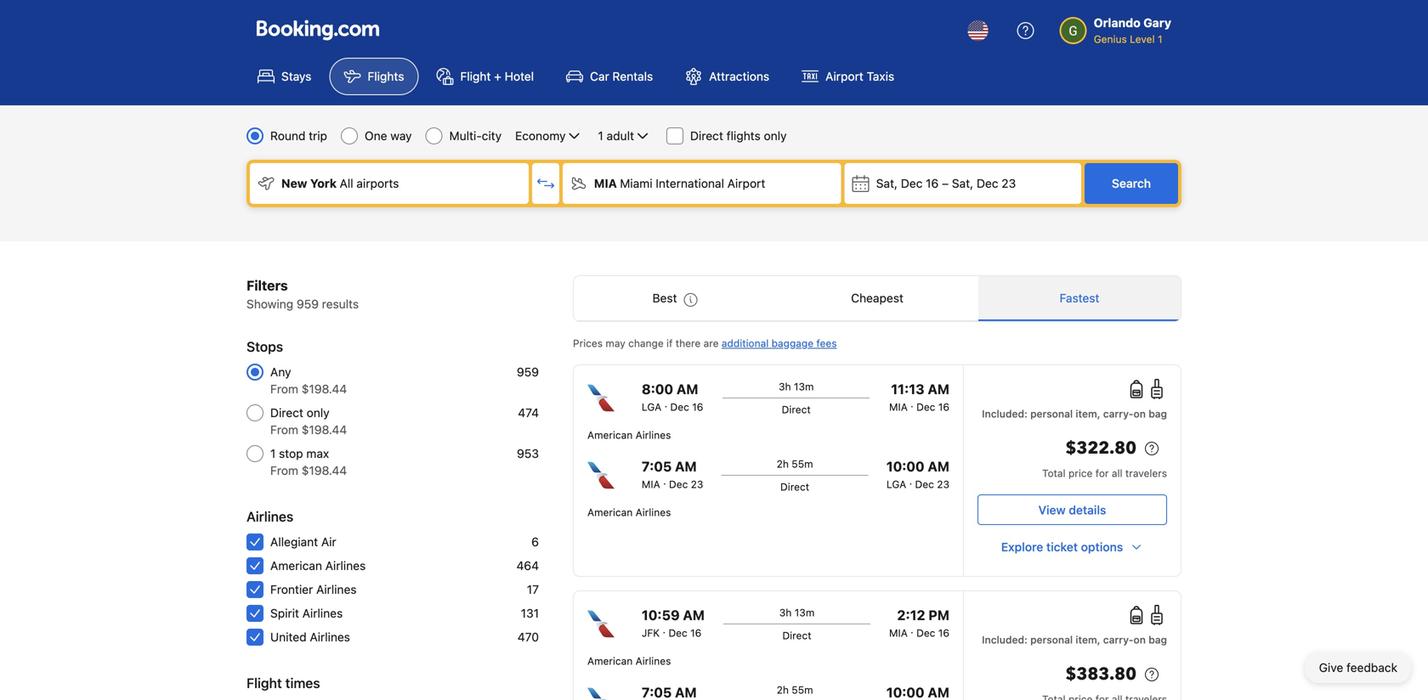 Task type: vqa. For each thing, say whether or not it's contained in the screenshot.


Task type: locate. For each thing, give the bounding box(es) containing it.
mia
[[594, 176, 617, 190], [889, 401, 908, 413], [642, 479, 660, 490], [889, 627, 908, 639]]

$198.44 up direct only from $198.44
[[302, 382, 347, 396]]

am right 10:59
[[683, 607, 705, 623]]

bag for 11:13 am
[[1149, 408, 1167, 420]]

flight inside 'link'
[[460, 69, 491, 83]]

1 stop max from $198.44
[[270, 447, 347, 478]]

16 inside 8:00 am lga . dec 16
[[692, 401, 703, 413]]

dec down 10:59
[[668, 627, 687, 639]]

959 up 474
[[517, 365, 539, 379]]

0 vertical spatial 2h 55m
[[777, 458, 813, 470]]

959 inside the filters showing 959 results
[[297, 297, 319, 311]]

0 vertical spatial flight
[[460, 69, 491, 83]]

0 vertical spatial personal
[[1030, 408, 1073, 420]]

best image
[[684, 293, 697, 307]]

13m
[[794, 381, 814, 393], [795, 607, 815, 619]]

3h for 10:59 am
[[779, 607, 792, 619]]

1 included: from the top
[[982, 408, 1027, 420]]

3h 13m for 10:59 am
[[779, 607, 815, 619]]

2:12 pm mia . dec 16
[[889, 607, 949, 639]]

dec for 2:12 pm
[[916, 627, 935, 639]]

1 horizontal spatial 959
[[517, 365, 539, 379]]

mia down 2:12
[[889, 627, 908, 639]]

lga down 10:00
[[886, 479, 906, 490]]

0 vertical spatial lga
[[642, 401, 662, 413]]

1 horizontal spatial only
[[764, 129, 787, 143]]

1 horizontal spatial 1
[[598, 129, 603, 143]]

direct
[[690, 129, 723, 143], [782, 404, 811, 416], [270, 406, 303, 420], [780, 481, 809, 493], [782, 630, 811, 642]]

dec inside 2:12 pm mia . dec 16
[[916, 627, 935, 639]]

dec right –
[[977, 176, 998, 190]]

included: up $383.80 region on the bottom right
[[982, 634, 1027, 646]]

airlines down spirit airlines
[[310, 630, 350, 644]]

1 vertical spatial 959
[[517, 365, 539, 379]]

filters
[[247, 278, 288, 294]]

sat,
[[876, 176, 898, 190], [952, 176, 973, 190]]

only right flights
[[764, 129, 787, 143]]

17
[[527, 583, 539, 597]]

0 vertical spatial 1
[[1158, 33, 1162, 45]]

16 up the 10:00 am lga . dec 23
[[938, 401, 949, 413]]

one
[[365, 129, 387, 143]]

included: personal item, carry-on bag up $322.80 region
[[982, 408, 1167, 420]]

dec inside 11:13 am mia . dec 16
[[916, 401, 935, 413]]

all
[[340, 176, 353, 190]]

959 left results
[[297, 297, 319, 311]]

. down 10:00
[[909, 475, 912, 487]]

2 included: personal item, carry-on bag from the top
[[982, 634, 1167, 646]]

2 vertical spatial 1
[[270, 447, 276, 461]]

on for pm
[[1134, 634, 1146, 646]]

7:05
[[642, 459, 672, 475]]

personal up $322.80 region
[[1030, 408, 1073, 420]]

1 down 'gary'
[[1158, 33, 1162, 45]]

0 horizontal spatial 959
[[297, 297, 319, 311]]

16 for 2:12 pm
[[938, 627, 949, 639]]

am right 7:05
[[675, 459, 697, 475]]

search
[[1112, 176, 1151, 190]]

1 horizontal spatial sat,
[[952, 176, 973, 190]]

mia for 11:13 am
[[889, 401, 908, 413]]

dec inside 8:00 am lga . dec 16
[[670, 401, 689, 413]]

am for 10:00 am
[[928, 459, 949, 475]]

1 vertical spatial lga
[[886, 479, 906, 490]]

1 $198.44 from the top
[[302, 382, 347, 396]]

3 $198.44 from the top
[[302, 464, 347, 478]]

1 vertical spatial personal
[[1030, 634, 1073, 646]]

3h 13m for 8:00 am
[[779, 381, 814, 393]]

16 inside popup button
[[926, 176, 939, 190]]

1 horizontal spatial 23
[[937, 479, 949, 490]]

1 vertical spatial on
[[1134, 634, 1146, 646]]

included: up $322.80 region
[[982, 408, 1027, 420]]

1 vertical spatial 2h 55m
[[777, 684, 813, 696]]

. inside 11:13 am mia . dec 16
[[910, 398, 914, 410]]

round trip
[[270, 129, 327, 143]]

0 horizontal spatial 1
[[270, 447, 276, 461]]

0 horizontal spatial lga
[[642, 401, 662, 413]]

23 for 7:05 am
[[691, 479, 703, 490]]

sat, right –
[[952, 176, 973, 190]]

dec inside 7:05 am mia . dec 23
[[669, 479, 688, 490]]

am for 8:00 am
[[677, 381, 698, 397]]

item, up $322.80
[[1076, 408, 1100, 420]]

1 vertical spatial included: personal item, carry-on bag
[[982, 634, 1167, 646]]

$198.44 down max
[[302, 464, 347, 478]]

from
[[270, 382, 298, 396], [270, 423, 298, 437], [270, 464, 298, 478]]

1 vertical spatial 3h 13m
[[779, 607, 815, 619]]

1 left the stop
[[270, 447, 276, 461]]

best
[[652, 291, 677, 305]]

1 included: personal item, carry-on bag from the top
[[982, 408, 1167, 420]]

1 carry- from the top
[[1103, 408, 1134, 420]]

am right 10:00
[[928, 459, 949, 475]]

0 vertical spatial only
[[764, 129, 787, 143]]

ticket
[[1046, 540, 1078, 554]]

2 vertical spatial $198.44
[[302, 464, 347, 478]]

am inside 7:05 am mia . dec 23
[[675, 459, 697, 475]]

1 horizontal spatial lga
[[886, 479, 906, 490]]

2 2h from the top
[[777, 684, 789, 696]]

1 vertical spatial 2h
[[777, 684, 789, 696]]

there
[[676, 337, 701, 349]]

2 sat, from the left
[[952, 176, 973, 190]]

1 vertical spatial $198.44
[[302, 423, 347, 437]]

american airlines down jfk
[[587, 655, 671, 667]]

2 item, from the top
[[1076, 634, 1100, 646]]

1 vertical spatial included:
[[982, 634, 1027, 646]]

16 inside 10:59 am jfk . dec 16
[[690, 627, 702, 639]]

1 vertical spatial only
[[307, 406, 330, 420]]

2 $198.44 from the top
[[302, 423, 347, 437]]

. down 2:12
[[910, 624, 914, 636]]

united airlines
[[270, 630, 350, 644]]

0 horizontal spatial 23
[[691, 479, 703, 490]]

am inside 11:13 am mia . dec 16
[[928, 381, 949, 397]]

6
[[531, 535, 539, 549]]

stops
[[247, 339, 283, 355]]

new
[[281, 176, 307, 190]]

dec inside 10:59 am jfk . dec 16
[[668, 627, 687, 639]]

2 on from the top
[[1134, 634, 1146, 646]]

2 personal from the top
[[1030, 634, 1073, 646]]

0 vertical spatial included:
[[982, 408, 1027, 420]]

1 vertical spatial carry-
[[1103, 634, 1134, 646]]

2 horizontal spatial 1
[[1158, 33, 1162, 45]]

item,
[[1076, 408, 1100, 420], [1076, 634, 1100, 646]]

included: for am
[[982, 408, 1027, 420]]

am inside the 10:00 am lga . dec 23
[[928, 459, 949, 475]]

included: personal item, carry-on bag up $383.80 region on the bottom right
[[982, 634, 1167, 646]]

. down 11:13
[[910, 398, 914, 410]]

lga inside 8:00 am lga . dec 16
[[642, 401, 662, 413]]

470
[[518, 630, 539, 644]]

23
[[1002, 176, 1016, 190], [691, 479, 703, 490], [937, 479, 949, 490]]

dec down 8:00
[[670, 401, 689, 413]]

0 horizontal spatial airport
[[727, 176, 765, 190]]

dec down 11:13
[[916, 401, 935, 413]]

1 vertical spatial 3h
[[779, 607, 792, 619]]

dec down 'pm'
[[916, 627, 935, 639]]

carry- up $383.80
[[1103, 634, 1134, 646]]

additional
[[722, 337, 769, 349]]

1 inside 1 stop max from $198.44
[[270, 447, 276, 461]]

am right 11:13
[[928, 381, 949, 397]]

. inside 2:12 pm mia . dec 16
[[910, 624, 914, 636]]

lga for 8:00 am
[[642, 401, 662, 413]]

mia down 7:05
[[642, 479, 660, 490]]

. inside 8:00 am lga . dec 16
[[664, 398, 667, 410]]

from down any
[[270, 382, 298, 396]]

1 on from the top
[[1134, 408, 1146, 420]]

american airlines
[[587, 429, 671, 441], [587, 507, 671, 519], [270, 559, 366, 573], [587, 655, 671, 667]]

one way
[[365, 129, 412, 143]]

0 vertical spatial 959
[[297, 297, 319, 311]]

3h
[[779, 381, 791, 393], [779, 607, 792, 619]]

flight left times
[[247, 675, 282, 691]]

2 included: from the top
[[982, 634, 1027, 646]]

0 vertical spatial on
[[1134, 408, 1146, 420]]

0 vertical spatial included: personal item, carry-on bag
[[982, 408, 1167, 420]]

16 inside 2:12 pm mia . dec 16
[[938, 627, 949, 639]]

. down 7:05
[[663, 475, 666, 487]]

2 from from the top
[[270, 423, 298, 437]]

. right jfk
[[663, 624, 666, 636]]

1 horizontal spatial airport
[[825, 69, 863, 83]]

am right 8:00
[[677, 381, 698, 397]]

$322.80 region
[[977, 435, 1167, 466]]

level
[[1130, 33, 1155, 45]]

item, for 2:12 pm
[[1076, 634, 1100, 646]]

item, up $383.80
[[1076, 634, 1100, 646]]

0 vertical spatial 13m
[[794, 381, 814, 393]]

–
[[942, 176, 949, 190]]

. inside 10:59 am jfk . dec 16
[[663, 624, 666, 636]]

are
[[703, 337, 719, 349]]

airport taxis link
[[787, 58, 909, 95]]

american
[[587, 429, 633, 441], [587, 507, 633, 519], [270, 559, 322, 573], [587, 655, 633, 667]]

0 vertical spatial $198.44
[[302, 382, 347, 396]]

13m for 11:13 am
[[794, 381, 814, 393]]

change
[[628, 337, 664, 349]]

10:00
[[886, 459, 924, 475]]

on up $322.80
[[1134, 408, 1146, 420]]

lga inside the 10:00 am lga . dec 23
[[886, 479, 906, 490]]

airports
[[356, 176, 399, 190]]

am inside 10:59 am jfk . dec 16
[[683, 607, 705, 623]]

. for 11:13
[[910, 398, 914, 410]]

lga
[[642, 401, 662, 413], [886, 479, 906, 490]]

. for 10:00
[[909, 475, 912, 487]]

mia inside 2:12 pm mia . dec 16
[[889, 627, 908, 639]]

included:
[[982, 408, 1027, 420], [982, 634, 1027, 646]]

1
[[1158, 33, 1162, 45], [598, 129, 603, 143], [270, 447, 276, 461]]

1 left adult
[[598, 129, 603, 143]]

results
[[322, 297, 359, 311]]

from inside 1 stop max from $198.44
[[270, 464, 298, 478]]

959
[[297, 297, 319, 311], [517, 365, 539, 379]]

$198.44 up max
[[302, 423, 347, 437]]

flights link
[[329, 58, 419, 95]]

16 down prices may change if there are additional baggage fees
[[692, 401, 703, 413]]

flight for flight times
[[247, 675, 282, 691]]

total price for all travelers
[[1042, 468, 1167, 479]]

american airlines up frontier airlines
[[270, 559, 366, 573]]

16 left –
[[926, 176, 939, 190]]

lga down 8:00
[[642, 401, 662, 413]]

best image
[[684, 293, 697, 307]]

11:13
[[891, 381, 924, 397]]

dec inside the 10:00 am lga . dec 23
[[915, 479, 934, 490]]

mia down 11:13
[[889, 401, 908, 413]]

only down any from $198.44
[[307, 406, 330, 420]]

sat, left –
[[876, 176, 898, 190]]

1 vertical spatial from
[[270, 423, 298, 437]]

flight left +
[[460, 69, 491, 83]]

flight
[[460, 69, 491, 83], [247, 675, 282, 691]]

am inside 8:00 am lga . dec 16
[[677, 381, 698, 397]]

airport left taxis
[[825, 69, 863, 83]]

0 vertical spatial 3h 13m
[[779, 381, 814, 393]]

international
[[656, 176, 724, 190]]

prices may change if there are additional baggage fees
[[573, 337, 837, 349]]

1 55m from the top
[[792, 458, 813, 470]]

0 horizontal spatial sat,
[[876, 176, 898, 190]]

0 vertical spatial carry-
[[1103, 408, 1134, 420]]

dec down 7:05
[[669, 479, 688, 490]]

131
[[521, 606, 539, 621]]

personal for pm
[[1030, 634, 1073, 646]]

frontier airlines
[[270, 583, 357, 597]]

2 2h 55m from the top
[[777, 684, 813, 696]]

1 vertical spatial 13m
[[795, 607, 815, 619]]

3h for 8:00 am
[[779, 381, 791, 393]]

0 vertical spatial item,
[[1076, 408, 1100, 420]]

spirit
[[270, 606, 299, 621]]

from down the stop
[[270, 464, 298, 478]]

0 horizontal spatial flight
[[247, 675, 282, 691]]

airlines down 7:05 am mia . dec 23
[[635, 507, 671, 519]]

included: personal item, carry-on bag
[[982, 408, 1167, 420], [982, 634, 1167, 646]]

0 vertical spatial airport
[[825, 69, 863, 83]]

. down 8:00
[[664, 398, 667, 410]]

1 vertical spatial flight
[[247, 675, 282, 691]]

0 vertical spatial 55m
[[792, 458, 813, 470]]

0 vertical spatial 3h
[[779, 381, 791, 393]]

0 horizontal spatial only
[[307, 406, 330, 420]]

2 carry- from the top
[[1103, 634, 1134, 646]]

16 inside 11:13 am mia . dec 16
[[938, 401, 949, 413]]

1 vertical spatial 1
[[598, 129, 603, 143]]

0 vertical spatial from
[[270, 382, 298, 396]]

included: for pm
[[982, 634, 1027, 646]]

3 from from the top
[[270, 464, 298, 478]]

included: personal item, carry-on bag for am
[[982, 408, 1167, 420]]

sat, dec 16 – sat, dec 23
[[876, 176, 1016, 190]]

flights
[[368, 69, 404, 83]]

2 bag from the top
[[1149, 634, 1167, 646]]

airlines down air
[[325, 559, 366, 573]]

1 item, from the top
[[1076, 408, 1100, 420]]

from up the stop
[[270, 423, 298, 437]]

give
[[1319, 661, 1343, 675]]

. for 7:05
[[663, 475, 666, 487]]

16 for 10:59 am
[[690, 627, 702, 639]]

flight + hotel
[[460, 69, 534, 83]]

personal up $383.80 region on the bottom right
[[1030, 634, 1073, 646]]

tab list
[[574, 276, 1181, 322]]

explore ticket options
[[1001, 540, 1123, 554]]

2 horizontal spatial 23
[[1002, 176, 1016, 190]]

1 vertical spatial 55m
[[792, 684, 813, 696]]

orlando gary genius level 1
[[1094, 16, 1171, 45]]

0 vertical spatial bag
[[1149, 408, 1167, 420]]

1 bag from the top
[[1149, 408, 1167, 420]]

23 inside the 10:00 am lga . dec 23
[[937, 479, 949, 490]]

16 right jfk
[[690, 627, 702, 639]]

2:12
[[897, 607, 925, 623]]

0 vertical spatial 2h
[[777, 458, 789, 470]]

. inside 7:05 am mia . dec 23
[[663, 475, 666, 487]]

mia inside 7:05 am mia . dec 23
[[642, 479, 660, 490]]

1 vertical spatial item,
[[1076, 634, 1100, 646]]

trip
[[309, 129, 327, 143]]

mia left miami
[[594, 176, 617, 190]]

baggage
[[772, 337, 814, 349]]

direct for 10:59 am
[[782, 630, 811, 642]]

carry- up $322.80
[[1103, 408, 1134, 420]]

airlines
[[635, 429, 671, 441], [635, 507, 671, 519], [247, 509, 293, 525], [325, 559, 366, 573], [316, 583, 357, 597], [302, 606, 343, 621], [310, 630, 350, 644], [635, 655, 671, 667]]

1 personal from the top
[[1030, 408, 1073, 420]]

airport down flights
[[727, 176, 765, 190]]

55m
[[792, 458, 813, 470], [792, 684, 813, 696]]

474
[[518, 406, 539, 420]]

1 horizontal spatial flight
[[460, 69, 491, 83]]

. inside the 10:00 am lga . dec 23
[[909, 475, 912, 487]]

explore
[[1001, 540, 1043, 554]]

23 inside 7:05 am mia . dec 23
[[691, 479, 703, 490]]

on up $383.80
[[1134, 634, 1146, 646]]

airlines down frontier airlines
[[302, 606, 343, 621]]

1 inside dropdown button
[[598, 129, 603, 143]]

dec left –
[[901, 176, 923, 190]]

1 vertical spatial airport
[[727, 176, 765, 190]]

carry- for am
[[1103, 408, 1134, 420]]

dec for 8:00 am
[[670, 401, 689, 413]]

mia inside 11:13 am mia . dec 16
[[889, 401, 908, 413]]

16 down 'pm'
[[938, 627, 949, 639]]

cheapest button
[[776, 276, 978, 320]]

way
[[390, 129, 412, 143]]

2h
[[777, 458, 789, 470], [777, 684, 789, 696]]

sat, dec 16 – sat, dec 23 button
[[845, 163, 1081, 204]]

direct for 8:00 am
[[782, 404, 811, 416]]

2 55m from the top
[[792, 684, 813, 696]]

booking.com logo image
[[257, 20, 379, 40], [257, 20, 379, 40]]

1 from from the top
[[270, 382, 298, 396]]

for
[[1095, 468, 1109, 479]]

airlines down jfk
[[635, 655, 671, 667]]

. for 10:59
[[663, 624, 666, 636]]

13m for 2:12 pm
[[795, 607, 815, 619]]

economy
[[515, 129, 566, 143]]

1 vertical spatial bag
[[1149, 634, 1167, 646]]

dec down 10:00
[[915, 479, 934, 490]]

2 vertical spatial from
[[270, 464, 298, 478]]



Task type: describe. For each thing, give the bounding box(es) containing it.
view
[[1038, 503, 1066, 517]]

filters showing 959 results
[[247, 278, 359, 311]]

1 for 1 adult
[[598, 129, 603, 143]]

from inside direct only from $198.44
[[270, 423, 298, 437]]

flights
[[726, 129, 761, 143]]

am for 7:05 am
[[675, 459, 697, 475]]

airlines up allegiant
[[247, 509, 293, 525]]

16 for 11:13 am
[[938, 401, 949, 413]]

genius
[[1094, 33, 1127, 45]]

give feedback
[[1319, 661, 1397, 675]]

fees
[[816, 337, 837, 349]]

any
[[270, 365, 291, 379]]

direct inside direct only from $198.44
[[270, 406, 303, 420]]

1 adult button
[[596, 126, 653, 146]]

all
[[1112, 468, 1122, 479]]

personal for am
[[1030, 408, 1073, 420]]

+
[[494, 69, 501, 83]]

from inside any from $198.44
[[270, 382, 298, 396]]

23 inside popup button
[[1002, 176, 1016, 190]]

dec for 10:00 am
[[915, 479, 934, 490]]

16 for 8:00 am
[[692, 401, 703, 413]]

airlines up 7:05
[[635, 429, 671, 441]]

give feedback button
[[1305, 653, 1411, 683]]

car rentals link
[[552, 58, 667, 95]]

1 adult
[[598, 129, 634, 143]]

$198.44 inside direct only from $198.44
[[302, 423, 347, 437]]

bag for 2:12 pm
[[1149, 634, 1167, 646]]

pm
[[928, 607, 949, 623]]

$198.44 inside any from $198.44
[[302, 382, 347, 396]]

$383.80 region
[[977, 661, 1167, 692]]

flight + hotel link
[[422, 58, 548, 95]]

464
[[516, 559, 539, 573]]

car rentals
[[590, 69, 653, 83]]

tab list containing best
[[574, 276, 1181, 322]]

fastest button
[[978, 276, 1181, 320]]

round
[[270, 129, 305, 143]]

frontier
[[270, 583, 313, 597]]

multi-city
[[449, 129, 502, 143]]

view details
[[1038, 503, 1106, 517]]

dec for 11:13 am
[[916, 401, 935, 413]]

included: personal item, carry-on bag for pm
[[982, 634, 1167, 646]]

city
[[482, 129, 502, 143]]

american airlines up 7:05
[[587, 429, 671, 441]]

direct only from $198.44
[[270, 406, 347, 437]]

23 for 10:00 am
[[937, 479, 949, 490]]

direct flights only
[[690, 129, 787, 143]]

fastest
[[1060, 291, 1099, 305]]

1 for 1 stop max from $198.44
[[270, 447, 276, 461]]

jfk
[[642, 627, 660, 639]]

if
[[666, 337, 673, 349]]

york
[[310, 176, 337, 190]]

airport taxis
[[825, 69, 894, 83]]

flight times
[[247, 675, 320, 691]]

miami
[[620, 176, 652, 190]]

direct for 7:05 am
[[780, 481, 809, 493]]

attractions link
[[671, 58, 784, 95]]

1 2h from the top
[[777, 458, 789, 470]]

lga for 10:00 am
[[886, 479, 906, 490]]

11:13 am mia . dec 16
[[889, 381, 949, 413]]

attractions
[[709, 69, 769, 83]]

stop
[[279, 447, 303, 461]]

mia for 7:05 am
[[642, 479, 660, 490]]

details
[[1069, 503, 1106, 517]]

additional baggage fees link
[[722, 337, 837, 349]]

$383.80
[[1065, 663, 1136, 686]]

allegiant air
[[270, 535, 336, 549]]

1 sat, from the left
[[876, 176, 898, 190]]

times
[[285, 675, 320, 691]]

car
[[590, 69, 609, 83]]

1 2h 55m from the top
[[777, 458, 813, 470]]

cheapest
[[851, 291, 903, 305]]

1 inside orlando gary genius level 1
[[1158, 33, 1162, 45]]

am for 10:59 am
[[683, 607, 705, 623]]

7:05 am mia . dec 23
[[642, 459, 703, 490]]

$322.80
[[1065, 437, 1136, 460]]

stays link
[[243, 58, 326, 95]]

rentals
[[612, 69, 653, 83]]

mia for 2:12 pm
[[889, 627, 908, 639]]

10:59 am jfk . dec 16
[[642, 607, 705, 639]]

hotel
[[505, 69, 534, 83]]

stays
[[281, 69, 311, 83]]

953
[[517, 447, 539, 461]]

8:00
[[642, 381, 673, 397]]

only inside direct only from $198.44
[[307, 406, 330, 420]]

new york all airports
[[281, 176, 399, 190]]

dec for 10:59 am
[[668, 627, 687, 639]]

taxis
[[867, 69, 894, 83]]

adult
[[607, 129, 634, 143]]

item, for 11:13 am
[[1076, 408, 1100, 420]]

carry- for pm
[[1103, 634, 1134, 646]]

american airlines down 7:05
[[587, 507, 671, 519]]

air
[[321, 535, 336, 549]]

options
[[1081, 540, 1123, 554]]

search button
[[1085, 163, 1178, 204]]

explore ticket options button
[[977, 532, 1167, 563]]

best button
[[574, 276, 776, 320]]

. for 8:00
[[664, 398, 667, 410]]

8:00 am lga . dec 16
[[642, 381, 703, 413]]

travelers
[[1125, 468, 1167, 479]]

10:00 am lga . dec 23
[[886, 459, 949, 490]]

$198.44 inside 1 stop max from $198.44
[[302, 464, 347, 478]]

flight for flight + hotel
[[460, 69, 491, 83]]

am for 11:13 am
[[928, 381, 949, 397]]

allegiant
[[270, 535, 318, 549]]

. for 2:12
[[910, 624, 914, 636]]

united
[[270, 630, 307, 644]]

orlando
[[1094, 16, 1140, 30]]

airlines up spirit airlines
[[316, 583, 357, 597]]

on for am
[[1134, 408, 1146, 420]]

dec for 7:05 am
[[669, 479, 688, 490]]



